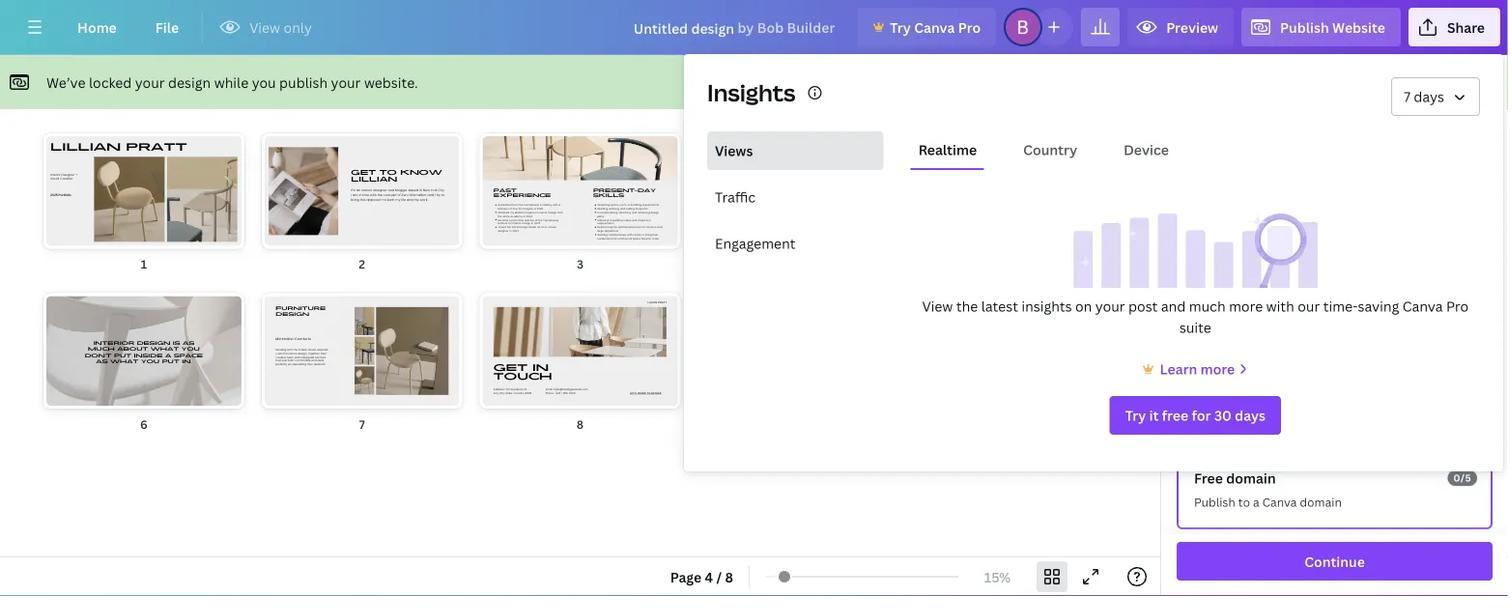 Task type: locate. For each thing, give the bounding box(es) containing it.
required
[[317, 348, 328, 352]]

as up know
[[424, 106, 435, 120]]

more inside button
[[1201, 360, 1235, 378]]

dreams down inspection
[[642, 237, 651, 241]]

collaboratively down insights
[[683, 133, 750, 148]]

builiding
[[631, 203, 642, 207]]

st.
[[524, 387, 527, 392]]

much up suite
[[1189, 297, 1226, 316]]

1 vertical spatial what
[[110, 358, 139, 364]]

publish for publish website
[[1281, 18, 1329, 36]]

bring up traffic button in the top of the page
[[819, 133, 843, 148]]

share button
[[1409, 8, 1501, 46]]

1 horizontal spatial trempleway
[[543, 218, 559, 222]]

0 vertical spatial days
[[1414, 87, 1445, 106]]

0 vertical spatial joined
[[279, 106, 310, 120]]

1 horizontal spatial designer
[[373, 188, 387, 194]]

of down inspection
[[643, 225, 646, 230]]

1 vertical spatial joined
[[498, 225, 506, 230]]

web
[[1392, 113, 1440, 145]]

touch
[[494, 371, 553, 382]]

on right insights
[[1076, 297, 1092, 316]]

get up the 123 on the bottom of the page
[[494, 362, 528, 373]]

4
[[705, 568, 713, 586]]

working up creative
[[276, 348, 286, 352]]

get for touch
[[494, 362, 528, 373]]

blueprints
[[636, 207, 648, 211]]

dxcb inside graduated from the trempleway academy with a bachelor of fine arts degree in 2020 obtained my master's degree in interior design from the same academy in 2022 became a part-time teacher at the trempleway institute for interior design in 2023 joined the dxcb design studio as an in-house designer in 2023
[[512, 225, 519, 230]]

domain up 'continue' on the bottom of page
[[1300, 494, 1342, 510]]

2 horizontal spatial i
[[435, 193, 435, 198]]

the down building
[[614, 225, 618, 230]]

latest
[[982, 297, 1018, 316]]

space inside the determining the optimal placement of furniture and large appliances working collaboratively with clients to bring their residential and commercial space dreams to life
[[773, 146, 802, 161]]

custom
[[276, 351, 285, 356]]

dxcb down part-
[[512, 225, 519, 230]]

perfectly
[[276, 362, 287, 367]]

as down the at
[[537, 225, 540, 230]]

view only
[[250, 18, 312, 36]]

1 vertical spatial clients
[[633, 233, 641, 237]]

determining up day
[[643, 106, 699, 120]]

a down free domain
[[1253, 494, 1260, 510]]

in
[[322, 119, 330, 134], [419, 188, 422, 194], [359, 193, 362, 198], [534, 207, 536, 211], [536, 211, 538, 215], [524, 214, 526, 218], [532, 222, 534, 226], [510, 229, 512, 233], [533, 362, 549, 373]]

get for know
[[351, 168, 376, 176]]

7 days
[[1404, 87, 1445, 106]]

0 horizontal spatial both
[[288, 359, 294, 363]]

0 horizontal spatial put
[[114, 352, 131, 358]]

0 horizontal spatial placement
[[629, 225, 642, 230]]

1 horizontal spatial bring
[[646, 233, 652, 237]]

furniture inside assessing space, room, or builiding requirements reading, drawing, and editing blueprints conceptualizing, sketching, and rendering design plans adhering to building codes and inspection requirements determining the optimal placement of furniture and large appliances working collaboratively with clients to bring their residential and commercial space dreams to life
[[646, 225, 657, 230]]

what down "is"
[[150, 346, 179, 352]]

my left star
[[989, 151, 1008, 159]]

2 horizontal spatial space
[[773, 146, 802, 161]]

2 horizontal spatial for
[[1192, 406, 1211, 425]]

new
[[423, 188, 430, 194]]

try inside try it free for 30 days button
[[1126, 406, 1146, 425]]

0 vertical spatial both
[[387, 197, 394, 202]]

main menu bar
[[0, 0, 1508, 55]]

interior inside interior design is as much about what you don't put inside a space as what you put in.
[[93, 340, 134, 346]]

0 vertical spatial pro
[[958, 18, 981, 36]]

publish for publish to the web
[[1230, 113, 1313, 145]]

design left while
[[168, 73, 211, 91]]

about
[[117, 346, 148, 352]]

the
[[313, 106, 327, 120], [702, 106, 717, 120], [1348, 113, 1388, 145], [377, 193, 382, 198], [519, 203, 523, 207], [498, 214, 502, 218], [539, 218, 543, 222], [507, 225, 511, 230], [614, 225, 618, 230], [957, 297, 978, 316]]

dreams up traffic button in the top of the page
[[805, 146, 840, 161]]

with inside assessing space, room, or builiding requirements reading, drawing, and editing blueprints conceptualizing, sketching, and rendering design plans adhering to building codes and inspection requirements determining the optimal placement of furniture and large appliances working collaboratively with clients to bring their residential and commercial space dreams to life
[[628, 233, 633, 237]]

the left latest
[[957, 297, 978, 316]]

0 vertical spatial working
[[643, 133, 680, 148]]

present-day skills
[[593, 188, 656, 198]]

joined
[[279, 106, 310, 120], [498, 225, 506, 230]]

joined down 'became'
[[498, 225, 506, 230]]

with down codes
[[628, 233, 633, 237]]

publish for publish to a canva domain
[[1194, 494, 1236, 510]]

on
[[1076, 297, 1092, 316], [1248, 344, 1265, 363]]

bring left this
[[351, 197, 359, 202]]

1 vertical spatial 2023
[[535, 222, 541, 226]]

get inside get in touch
[[494, 362, 528, 373]]

design for interior design is as much about what you don't put inside a space as what you put in.
[[137, 340, 170, 346]]

publish website button
[[1242, 8, 1401, 46]]

residential
[[643, 146, 691, 161], [598, 237, 611, 241]]

building
[[613, 218, 623, 222]]

in- inside joined the dxcb design studio as an in-house designer in 2023
[[452, 106, 466, 120]]

residential down adhering
[[598, 237, 611, 241]]

design inside interior design is as much about what you don't put inside a space as what you put in.
[[137, 340, 170, 346]]

an up know
[[438, 106, 449, 120]]

1 horizontal spatial put
[[162, 358, 179, 364]]

0 horizontal spatial for
[[509, 222, 512, 226]]

from right 2020
[[558, 211, 564, 215]]

design inside furniture design
[[276, 311, 309, 316]]

1 horizontal spatial try
[[1126, 406, 1146, 425]]

1 vertical spatial days
[[1235, 406, 1266, 425]]

0 vertical spatial collaboratively
[[683, 133, 750, 148]]

on right resize
[[1248, 344, 1265, 363]]

2 vertical spatial canva
[[1263, 494, 1297, 510]]

1 vertical spatial in-
[[545, 225, 549, 230]]

traffic button
[[707, 178, 884, 216]]

my inside graduated from the trempleway academy with a bachelor of fine arts degree in 2020 obtained my master's degree in interior design from the same academy in 2022 became a part-time teacher at the trempleway institute for interior design in 2023 joined the dxcb design studio as an in-house designer in 2023
[[510, 211, 514, 215]]

0 vertical spatial on
[[1076, 297, 1092, 316]]

bring inside the determining the optimal placement of furniture and large appliances working collaboratively with clients to bring their residential and commercial space dreams to life
[[819, 133, 843, 148]]

appliances down building
[[605, 229, 619, 233]]

i'm an interior designer and blogger based in new york city. i am in love with the concept of zen minimalism and i try to bring this approach to both my life and my work.
[[351, 188, 445, 202]]

publish website
[[1281, 18, 1386, 36]]

0 horizontal spatial house
[[466, 106, 494, 120]]

0 horizontal spatial canva
[[914, 18, 955, 36]]

commercial up traffic
[[715, 146, 770, 161]]

1 vertical spatial designer
[[373, 188, 387, 194]]

publish for publish to
[[1177, 424, 1219, 440]]

1 horizontal spatial placement
[[758, 106, 807, 120]]

the left "concept"
[[377, 193, 382, 198]]

0 horizontal spatial residential
[[598, 237, 611, 241]]

get up interior at left top
[[351, 168, 376, 176]]

interior up about
[[93, 340, 134, 346]]

1 horizontal spatial dreams
[[805, 146, 840, 161]]

much inside view the latest insights on your post and much more with our time-saving canva pro suite
[[1189, 297, 1226, 316]]

address:
[[494, 387, 505, 392]]

this
[[360, 197, 365, 202]]

1 horizontal spatial house
[[549, 225, 557, 230]]

0 vertical spatial an
[[438, 106, 449, 120]]

assessing
[[598, 203, 610, 207]]

joined down publish
[[279, 106, 310, 120]]

of up views button
[[810, 106, 819, 120]]

7 for 7
[[359, 416, 365, 432]]

view left latest
[[922, 297, 953, 316]]

0 horizontal spatial view
[[250, 18, 280, 36]]

country up 'restaurant' in the right top of the page
[[1023, 141, 1078, 159]]

0 horizontal spatial lillian
[[351, 175, 397, 183]]

city.
[[438, 188, 445, 194]]

what down about
[[110, 358, 139, 364]]

2 horizontal spatial canva
[[1403, 297, 1443, 316]]

was
[[282, 359, 287, 363]]

1 vertical spatial canva
[[1403, 297, 1443, 316]]

in up the email:
[[533, 362, 549, 373]]

minimalist comforts working with the amber house required custom furniture design. together, their creative team and i designed furniture that was both comfortable and sleek, perfectly encapsulating their aesthetic.
[[276, 337, 328, 367]]

8 right /
[[725, 568, 734, 586]]

1 vertical spatial from
[[558, 211, 564, 215]]

2023 inside joined the dxcb design studio as an in-house designer in 2023
[[333, 119, 355, 134]]

space inside assessing space, room, or builiding requirements reading, drawing, and editing blueprints conceptualizing, sketching, and rendering design plans adhering to building codes and inspection requirements determining the optimal placement of furniture and large appliances working collaboratively with clients to bring their residential and commercial space dreams to life
[[633, 237, 641, 241]]

0 horizontal spatial joined
[[279, 106, 310, 120]]

life inside the i'm an interior designer and blogger based in new york city. i am in love with the concept of zen minimalism and i try to bring this approach to both my life and my work.
[[401, 197, 406, 202]]

free
[[1194, 469, 1223, 487]]

sketching,
[[619, 211, 632, 215]]

commercial inside assessing space, room, or builiding requirements reading, drawing, and editing blueprints conceptualizing, sketching, and rendering design plans adhering to building codes and inspection requirements determining the optimal placement of furniture and large appliances working collaboratively with clients to bring their residential and commercial space dreams to life
[[617, 237, 632, 241]]

commercial
[[715, 146, 770, 161], [617, 237, 632, 241]]

design up minimalist
[[276, 311, 309, 316]]

0 horizontal spatial designer
[[279, 119, 319, 134]]

dreams inside the determining the optimal placement of furniture and large appliances working collaboratively with clients to bring their residential and commercial space dreams to life
[[805, 146, 840, 161]]

placement inside assessing space, room, or builiding requirements reading, drawing, and editing blueprints conceptualizing, sketching, and rendering design plans adhering to building codes and inspection requirements determining the optimal placement of furniture and large appliances working collaboratively with clients to bring their residential and commercial space dreams to life
[[629, 225, 642, 230]]

0 vertical spatial canva
[[914, 18, 955, 36]]

interior inside interior designer + visual creative
[[50, 172, 60, 177]]

view the latest insights on your post and much more with our time-saving canva pro suite
[[922, 297, 1469, 337]]

1 horizontal spatial studio
[[529, 225, 537, 230]]

0 horizontal spatial 7
[[359, 416, 365, 432]]

space inside interior design is as much about what you don't put inside a space as what you put in.
[[174, 352, 203, 358]]

working up day
[[643, 133, 680, 148]]

1 vertical spatial both
[[288, 359, 294, 363]]

publish inside dropdown button
[[1281, 18, 1329, 36]]

of inside the i'm an interior designer and blogger based in new york city. i am in love with the concept of zen minimalism and i try to bring this approach to both my life and my work.
[[397, 193, 400, 198]]

try
[[890, 18, 911, 36], [1126, 406, 1146, 425]]

your inside view the latest insights on your post and much more with our time-saving canva pro suite
[[1096, 297, 1125, 316]]

design for untitled design by bob builder
[[691, 19, 735, 37]]

2 vertical spatial working
[[276, 348, 286, 352]]

0 horizontal spatial much
[[88, 346, 115, 352]]

both right was
[[288, 359, 294, 363]]

my
[[989, 151, 1008, 159], [395, 197, 400, 202], [414, 197, 419, 202], [510, 211, 514, 215]]

optimal inside the determining the optimal placement of furniture and large appliances working collaboratively with clients to bring their residential and commercial space dreams to life
[[720, 106, 755, 120]]

space up the in.
[[174, 352, 203, 358]]

it
[[1150, 406, 1159, 425]]

i left am
[[351, 193, 352, 198]]

8
[[577, 416, 584, 432], [725, 568, 734, 586]]

/
[[716, 568, 722, 586]]

collaboratively down building
[[608, 233, 627, 237]]

of inside the determining the optimal placement of furniture and large appliances working collaboratively with clients to bring their residential and commercial space dreams to life
[[810, 106, 819, 120]]

bob
[[757, 19, 784, 37]]

with inside view the latest insights on your post and much more with our time-saving canva pro suite
[[1267, 297, 1295, 316]]

more up resize on mobile
[[1229, 297, 1263, 316]]

1 horizontal spatial in-
[[545, 225, 549, 230]]

of inside assessing space, room, or builiding requirements reading, drawing, and editing blueprints conceptualizing, sketching, and rendering design plans adhering to building codes and inspection requirements determining the optimal placement of furniture and large appliances working collaboratively with clients to bring their residential and commercial space dreams to life
[[643, 225, 646, 230]]

pratt
[[126, 140, 187, 152]]

1 horizontal spatial 7
[[1404, 87, 1411, 106]]

country left st.
[[514, 391, 524, 395]]

15% button
[[966, 561, 1029, 592]]

optimal up views on the left of page
[[720, 106, 755, 120]]

1 vertical spatial bring
[[351, 197, 359, 202]]

get to know lillian
[[351, 168, 442, 183]]

1 horizontal spatial your
[[331, 73, 361, 91]]

furniture down inspection
[[646, 225, 657, 230]]

1 vertical spatial appliances
[[605, 229, 619, 233]]

is
[[173, 340, 180, 346]]

1 horizontal spatial from
[[558, 211, 564, 215]]

only
[[284, 18, 312, 36]]

i inside minimalist comforts working with the amber house required custom furniture design. together, their creative team and i designed furniture that was both comfortable and sleek, perfectly encapsulating their aesthetic.
[[301, 355, 301, 359]]

designer inside graduated from the trempleway academy with a bachelor of fine arts degree in 2020 obtained my master's degree in interior design from the same academy in 2022 became a part-time teacher at the trempleway institute for interior design in 2023 joined the dxcb design studio as an in-house designer in 2023
[[498, 229, 509, 233]]

of inside graduated from the trempleway academy with a bachelor of fine arts degree in 2020 obtained my master's degree in interior design from the same academy in 2022 became a part-time teacher at the trempleway institute for interior design in 2023 joined the dxcb design studio as an in-house designer in 2023
[[510, 207, 512, 211]]

large up day
[[643, 119, 667, 134]]

optimal inside assessing space, room, or builiding requirements reading, drawing, and editing blueprints conceptualizing, sketching, and rendering design plans adhering to building codes and inspection requirements determining the optimal placement of furniture and large appliances working collaboratively with clients to bring their residential and commercial space dreams to life
[[618, 225, 628, 230]]

the left the web
[[1348, 113, 1388, 145]]

the down publish
[[313, 106, 327, 120]]

placement down codes
[[629, 225, 642, 230]]

an inside joined the dxcb design studio as an in-house designer in 2023
[[438, 106, 449, 120]]

furniture up was
[[286, 351, 297, 356]]

optimal down codes
[[618, 225, 628, 230]]

2023 up i'm
[[333, 119, 355, 134]]

1 vertical spatial working
[[598, 233, 608, 237]]

0 horizontal spatial country
[[514, 391, 524, 395]]

time
[[518, 218, 524, 222]]

trempleway right the at
[[543, 218, 559, 222]]

in inside get in touch
[[533, 362, 549, 373]]

0 vertical spatial appliances
[[670, 119, 721, 134]]

30
[[1215, 406, 1232, 425]]

large
[[643, 119, 667, 134], [598, 229, 604, 233]]

designer up approach
[[373, 188, 387, 194]]

0 vertical spatial you
[[252, 73, 276, 91]]

suite
[[1180, 318, 1212, 337]]

1 vertical spatial trempleway
[[543, 218, 559, 222]]

design for furniture design
[[276, 311, 309, 316]]

1 horizontal spatial view
[[922, 297, 953, 316]]

more right learn
[[1201, 360, 1235, 378]]

1 vertical spatial 7
[[359, 416, 365, 432]]

domain
[[1226, 469, 1276, 487], [1300, 494, 1342, 510]]

their
[[846, 133, 866, 148], [653, 233, 658, 237], [321, 351, 326, 356], [307, 362, 313, 367]]

builder
[[787, 19, 835, 37]]

the inside joined the dxcb design studio as an in-house designer in 2023
[[313, 106, 327, 120]]

realtime button
[[911, 131, 985, 168]]

bring down inspection
[[646, 233, 652, 237]]

1 horizontal spatial an
[[438, 106, 449, 120]]

determining down adhering
[[598, 225, 613, 230]]

0 vertical spatial large
[[643, 119, 667, 134]]

0 vertical spatial optimal
[[720, 106, 755, 120]]

1 horizontal spatial domain
[[1300, 494, 1342, 510]]

0 horizontal spatial try
[[890, 18, 911, 36]]

studio down teacher at the top left
[[529, 225, 537, 230]]

0 horizontal spatial what
[[110, 358, 139, 364]]

0 horizontal spatial space
[[174, 352, 203, 358]]

space down inspection
[[633, 237, 641, 241]]

my right same
[[510, 211, 514, 215]]

1 horizontal spatial optimal
[[720, 106, 755, 120]]

0 vertical spatial commercial
[[715, 146, 770, 161]]

1 vertical spatial an
[[356, 188, 360, 194]]

requirements
[[643, 203, 659, 207], [598, 222, 614, 226]]

placement
[[758, 106, 807, 120], [629, 225, 642, 230]]

2 horizontal spatial life
[[855, 146, 868, 161]]

joined inside joined the dxcb design studio as an in-house designer in 2023
[[279, 106, 310, 120]]

at
[[535, 218, 538, 222]]

much
[[1189, 297, 1226, 316], [88, 346, 115, 352]]

view for view only
[[250, 18, 280, 36]]

minimalist
[[276, 337, 293, 342]]

try it free for 30 days
[[1126, 406, 1266, 425]]

working down adhering
[[598, 233, 608, 237]]

life inside assessing space, room, or builiding requirements reading, drawing, and editing blueprints conceptualizing, sketching, and rendering design plans adhering to building codes and inspection requirements determining the optimal placement of furniture and large appliances working collaboratively with clients to bring their residential and commercial space dreams to life
[[655, 237, 659, 241]]

with inside the determining the optimal placement of furniture and large appliances working collaboratively with clients to bring their residential and commercial space dreams to life
[[753, 133, 772, 148]]

interior
[[50, 172, 60, 177], [539, 211, 548, 215], [513, 222, 521, 226], [93, 340, 134, 346]]

2 horizontal spatial an
[[541, 225, 545, 230]]

2 vertical spatial space
[[174, 352, 203, 358]]

for right institute
[[509, 222, 512, 226]]

appliances inside assessing space, room, or builiding requirements reading, drawing, and editing blueprints conceptualizing, sketching, and rendering design plans adhering to building codes and inspection requirements determining the optimal placement of furniture and large appliances working collaboratively with clients to bring their residential and commercial space dreams to life
[[605, 229, 619, 233]]

page
[[670, 568, 702, 586]]

0 horizontal spatial large
[[598, 229, 604, 233]]

requirements up rendering
[[643, 203, 659, 207]]

2023 right teacher at the top left
[[535, 222, 541, 226]]

i left try
[[435, 193, 435, 198]]

a inside interior design is as much about what you don't put inside a space as what you put in.
[[165, 352, 171, 358]]

joined the dxcb design studio as an in-house designer in 2023
[[279, 106, 494, 134]]

working inside the determining the optimal placement of furniture and large appliances working collaboratively with clients to bring their residential and commercial space dreams to life
[[643, 133, 680, 148]]

as inside graduated from the trempleway academy with a bachelor of fine arts degree in 2020 obtained my master's degree in interior design from the same academy in 2022 became a part-time teacher at the trempleway institute for interior design in 2023 joined the dxcb design studio as an in-house designer in 2023
[[537, 225, 540, 230]]

0 vertical spatial space
[[773, 146, 802, 161]]

1 vertical spatial collaboratively
[[608, 233, 627, 237]]

a right inside
[[165, 352, 171, 358]]

0 vertical spatial what
[[150, 346, 179, 352]]

1 vertical spatial determining
[[598, 225, 613, 230]]

graduated from the trempleway academy with a bachelor of fine arts degree in 2020 obtained my master's degree in interior design from the same academy in 2022 became a part-time teacher at the trempleway institute for interior design in 2023 joined the dxcb design studio as an in-house designer in 2023
[[498, 203, 564, 233]]

1 vertical spatial get
[[494, 362, 528, 373]]

1 vertical spatial view
[[922, 297, 953, 316]]

furniture up views button
[[822, 106, 860, 120]]

1 horizontal spatial days
[[1414, 87, 1445, 106]]

degree up 2022
[[524, 207, 533, 211]]

studio down website.
[[392, 106, 421, 120]]

design right rendering
[[651, 211, 659, 215]]

from left arts
[[512, 203, 518, 207]]

view inside view the latest insights on your post and much more with our time-saving canva pro suite
[[922, 297, 953, 316]]

days up the web
[[1414, 87, 1445, 106]]

plans
[[598, 214, 604, 218]]

you down inside
[[141, 358, 160, 364]]

1 vertical spatial life
[[401, 197, 406, 202]]

large down adhering
[[598, 229, 604, 233]]

a
[[559, 203, 561, 207], [509, 218, 511, 222], [1067, 222, 1069, 226], [165, 352, 171, 358], [1253, 494, 1260, 510]]

an
[[438, 106, 449, 120], [356, 188, 360, 194], [541, 225, 545, 230]]

1 vertical spatial placement
[[629, 225, 642, 230]]

time-
[[1324, 297, 1358, 316]]

0 horizontal spatial studio
[[392, 106, 421, 120]]

an right i'm
[[356, 188, 360, 194]]

part-
[[512, 218, 518, 222]]

2022
[[527, 214, 533, 218]]

designer down institute
[[498, 229, 509, 233]]

you
[[252, 73, 276, 91], [181, 346, 200, 352], [141, 358, 160, 364]]

for
[[509, 222, 512, 226], [1063, 222, 1066, 226], [1192, 406, 1211, 425]]

a left 'restaurant' in the right top of the page
[[1067, 222, 1069, 226]]

appliances up views on the left of page
[[670, 119, 721, 134]]

designer
[[61, 172, 74, 177]]

we've
[[46, 73, 85, 91]]

as inside joined the dxcb design studio as an in-house designer in 2023
[[424, 106, 435, 120]]

0 horizontal spatial dxcb
[[330, 106, 355, 120]]

placement up views button
[[758, 106, 807, 120]]

design inside assessing space, room, or builiding requirements reading, drawing, and editing blueprints conceptualizing, sketching, and rendering design plans adhering to building codes and inspection requirements determining the optimal placement of furniture and large appliances working collaboratively with clients to bring their residential and commercial space dreams to life
[[651, 211, 659, 215]]

+
[[75, 172, 78, 177]]

0 horizontal spatial life
[[401, 197, 406, 202]]

1 horizontal spatial life
[[655, 237, 659, 241]]

with right love
[[370, 193, 376, 198]]

design down academy
[[548, 211, 557, 215]]

drawing,
[[609, 207, 620, 211]]

put left the in.
[[162, 358, 179, 364]]

both inside minimalist comforts working with the amber house required custom furniture design. together, their creative team and i designed furniture that was both comfortable and sleek, perfectly encapsulating their aesthetic.
[[288, 359, 294, 363]]

reading,
[[598, 207, 608, 211]]

7 days button
[[1392, 77, 1480, 116]]

1 vertical spatial more
[[1201, 360, 1235, 378]]

7 inside button
[[1404, 87, 1411, 106]]

and
[[863, 106, 881, 120], [694, 146, 712, 161], [388, 188, 394, 194], [427, 193, 434, 198], [407, 197, 413, 202], [621, 207, 626, 211], [632, 211, 637, 215], [632, 218, 637, 222], [1084, 222, 1089, 226], [658, 225, 663, 230], [611, 237, 616, 241], [1161, 297, 1186, 316], [295, 355, 300, 359], [311, 359, 316, 363]]

blogger
[[395, 188, 407, 194]]

view inside status
[[250, 18, 280, 36]]

get inside get to know lillian
[[351, 168, 376, 176]]

master's
[[515, 211, 525, 215]]

try left it
[[1126, 406, 1146, 425]]

2 horizontal spatial designer
[[498, 229, 509, 233]]

hello@reallygreatsite.com
[[554, 387, 588, 392]]

the left same
[[498, 214, 502, 218]]

domain up publish to a canva domain
[[1226, 469, 1276, 487]]

1 horizontal spatial requirements
[[643, 203, 659, 207]]

1 horizontal spatial on
[[1248, 344, 1265, 363]]

0 vertical spatial country
[[1023, 141, 1078, 159]]

as
[[424, 106, 435, 120], [537, 225, 540, 230], [183, 340, 194, 346], [96, 358, 108, 364]]

that
[[276, 359, 281, 363]]

city,
[[499, 391, 505, 395]]

home link
[[62, 8, 132, 46]]

both
[[387, 197, 394, 202], [288, 359, 294, 363]]

an down 2020
[[541, 225, 545, 230]]



Task type: describe. For each thing, give the bounding box(es) containing it.
determining the optimal placement of furniture and large appliances working collaboratively with clients to bring their residential and commercial space dreams to life
[[643, 106, 881, 161]]

0 horizontal spatial requirements
[[598, 222, 614, 226]]

encapsulating
[[288, 362, 306, 367]]

fine
[[513, 207, 518, 211]]

0 horizontal spatial domain
[[1226, 469, 1276, 487]]

state,
[[506, 391, 513, 395]]

working inside minimalist comforts working with the amber house required custom furniture design. together, their creative team and i designed furniture that was both comfortable and sleek, perfectly encapsulating their aesthetic.
[[276, 348, 286, 352]]

placement inside the determining the optimal placement of furniture and large appliances working collaboratively with clients to bring their residential and commercial space dreams to life
[[758, 106, 807, 120]]

zen
[[401, 193, 407, 198]]

an inside graduated from the trempleway academy with a bachelor of fine arts degree in 2020 obtained my master's degree in interior design from the same academy in 2022 became a part-time teacher at the trempleway institute for interior design in 2023 joined the dxcb design studio as an in-house designer in 2023
[[541, 225, 545, 230]]

2025
[[50, 193, 58, 198]]

1 horizontal spatial 2023
[[513, 229, 519, 233]]

an inside the i'm an interior designer and blogger based in new york city. i am in love with the concept of zen minimalism and i try to bring this approach to both my life and my work.
[[356, 188, 360, 194]]

i'm
[[351, 188, 355, 194]]

2020
[[537, 207, 543, 211]]

house inside graduated from the trempleway academy with a bachelor of fine arts degree in 2020 obtained my master's degree in interior design from the same academy in 2022 became a part-time teacher at the trempleway institute for interior design in 2023 joined the dxcb design studio as an in-house designer in 2023
[[549, 225, 557, 230]]

don't
[[85, 352, 112, 358]]

as down don't
[[96, 358, 108, 364]]

design down 2022
[[522, 222, 531, 226]]

1
[[141, 256, 147, 272]]

residential inside assessing space, room, or builiding requirements reading, drawing, and editing blueprints conceptualizing, sketching, and rendering design plans adhering to building codes and inspection requirements determining the optimal placement of furniture and large appliances working collaboratively with clients to bring their residential and commercial space dreams to life
[[598, 237, 611, 241]]

the down 'became'
[[507, 225, 511, 230]]

their inside the determining the optimal placement of furniture and large appliances working collaboratively with clients to bring their residential and commercial space dreams to life
[[846, 133, 866, 148]]

joined inside graduated from the trempleway academy with a bachelor of fine arts degree in 2020 obtained my master's degree in interior design from the same academy in 2022 became a part-time teacher at the trempleway institute for interior design in 2023 joined the dxcb design studio as an in-house designer in 2023
[[498, 225, 506, 230]]

0 horizontal spatial your
[[135, 73, 165, 91]]

2025 portfolio
[[50, 193, 71, 198]]

1 vertical spatial on
[[1248, 344, 1265, 363]]

website.
[[364, 73, 418, 91]]

7890
[[569, 392, 576, 396]]

website
[[1333, 18, 1386, 36]]

much inside interior design is as much about what you don't put inside a space as what you put in.
[[88, 346, 115, 352]]

with inside minimalist comforts working with the amber house required custom furniture design. together, their creative team and i designed furniture that was both comfortable and sleek, perfectly encapsulating their aesthetic.
[[287, 348, 292, 352]]

house
[[308, 348, 316, 352]]

lillian inside get to know lillian
[[351, 175, 397, 183]]

work
[[638, 391, 646, 395]]

designer inside joined the dxcb design studio as an in-house designer in 2023
[[279, 119, 319, 134]]

studio inside joined the dxcb design studio as an in-house designer in 2023
[[392, 106, 421, 120]]

preview
[[1167, 18, 1219, 36]]

for inside try it free for 30 days button
[[1192, 406, 1211, 425]]

with inside graduated from the trempleway academy with a bachelor of fine arts degree in 2020 obtained my master's degree in interior design from the same academy in 2022 became a part-time teacher at the trempleway institute for interior design in 2023 joined the dxcb design studio as an in-house designer in 2023
[[553, 203, 558, 207]]

resize on mobile
[[1204, 344, 1313, 363]]

the inside assessing space, room, or builiding requirements reading, drawing, and editing blueprints conceptualizing, sketching, and rendering design plans adhering to building codes and inspection requirements determining the optimal placement of furniture and large appliances working collaboratively with clients to bring their residential and commercial space dreams to life
[[614, 225, 618, 230]]

views button
[[707, 131, 884, 170]]

institute
[[498, 222, 508, 226]]

large inside assessing space, room, or builiding requirements reading, drawing, and editing blueprints conceptualizing, sketching, and rendering design plans adhering to building codes and inspection requirements determining the optimal placement of furniture and large appliances working collaboratively with clients to bring their residential and commercial space dreams to life
[[598, 229, 604, 233]]

7 for 7 days
[[1404, 87, 1411, 106]]

my star projects design for a restaurant and bar
[[984, 151, 1094, 226]]

lillian pratt
[[50, 140, 187, 152]]

the inside the determining the optimal placement of furniture and large appliances working collaboratively with clients to bring their residential and commercial space dreams to life
[[702, 106, 717, 120]]

a inside my star projects design for a restaurant and bar
[[1067, 222, 1069, 226]]

for inside graduated from the trempleway academy with a bachelor of fine arts degree in 2020 obtained my master's degree in interior design from the same academy in 2022 became a part-time teacher at the trempleway institute for interior design in 2023 joined the dxcb design studio as an in-house designer in 2023
[[509, 222, 512, 226]]

to inside get to know lillian
[[379, 168, 397, 176]]

my left zen at the top left
[[395, 197, 400, 202]]

design inside my star projects design for a restaurant and bar
[[1053, 222, 1062, 226]]

codes
[[624, 218, 631, 222]]

realtime
[[919, 141, 977, 159]]

became
[[498, 218, 508, 222]]

0 horizontal spatial trempleway
[[524, 203, 539, 207]]

in down part-
[[510, 229, 512, 233]]

determining inside the determining the optimal placement of furniture and large appliances working collaboratively with clients to bring their residential and commercial space dreams to life
[[643, 106, 699, 120]]

in left 2020
[[534, 207, 536, 211]]

interior down academy
[[539, 211, 548, 215]]

appliances inside the determining the optimal placement of furniture and large appliances working collaboratively with clients to bring their residential and commercial space dreams to life
[[670, 119, 721, 134]]

the inside the i'm an interior designer and blogger based in new york city. i am in love with the concept of zen minimalism and i try to bring this approach to both my life and my work.
[[377, 193, 382, 198]]

more inside view the latest insights on your post and much more with our time-saving canva pro suite
[[1229, 297, 1263, 316]]

comfortable
[[294, 359, 310, 363]]

house inside joined the dxcb design studio as an in-house designer in 2023
[[466, 106, 494, 120]]

minimalism
[[408, 193, 426, 198]]

in left 2022
[[524, 214, 526, 218]]

furniture up the aesthetic.
[[315, 355, 326, 359]]

interior down the academy at the top left of page
[[513, 222, 521, 226]]

my inside my star projects design for a restaurant and bar
[[989, 151, 1008, 159]]

together,
[[308, 351, 320, 356]]

while
[[214, 73, 249, 91]]

2
[[359, 256, 365, 272]]

bring inside assessing space, room, or builiding requirements reading, drawing, and editing blueprints conceptualizing, sketching, and rendering design plans adhering to building codes and inspection requirements determining the optimal placement of furniture and large appliances working collaboratively with clients to bring their residential and commercial space dreams to life
[[646, 233, 652, 237]]

canva inside view the latest insights on your post and much more with our time-saving canva pro suite
[[1403, 297, 1443, 316]]

commercial inside the determining the optimal placement of furniture and large appliances working collaboratively with clients to bring their residential and commercial space dreams to life
[[715, 146, 770, 161]]

try it free for 30 days button
[[1110, 396, 1281, 435]]

determining inside assessing space, room, or builiding requirements reading, drawing, and editing blueprints conceptualizing, sketching, and rendering design plans adhering to building codes and inspection requirements determining the optimal placement of furniture and large appliances working collaboratively with clients to bring their residential and commercial space dreams to life
[[598, 225, 613, 230]]

as right "is"
[[183, 340, 194, 346]]

1 vertical spatial domain
[[1300, 494, 1342, 510]]

restaurant
[[1069, 222, 1083, 226]]

the
[[293, 348, 297, 352]]

rendering
[[638, 211, 650, 215]]

pro inside button
[[958, 18, 981, 36]]

let's work together address: 123 anywhere st. any city, state, country 12345 phone: (123) 456 7890 email: hello@reallygreatsite.com
[[494, 387, 662, 396]]

0 horizontal spatial 8
[[577, 416, 584, 432]]

mobile
[[1268, 344, 1313, 363]]

for inside my star projects design for a restaurant and bar
[[1063, 222, 1066, 226]]

furniture up comforts
[[276, 306, 326, 312]]

0 horizontal spatial days
[[1235, 406, 1266, 425]]

bar
[[1090, 222, 1094, 226]]

learn more
[[1160, 360, 1235, 378]]

phone:
[[546, 392, 555, 396]]

concept
[[383, 193, 396, 198]]

studio inside graduated from the trempleway academy with a bachelor of fine arts degree in 2020 obtained my master's degree in interior design from the same academy in 2022 became a part-time teacher at the trempleway institute for interior design in 2023 joined the dxcb design studio as an in-house designer in 2023
[[529, 225, 537, 230]]

sleek,
[[317, 359, 324, 363]]

present-
[[593, 188, 638, 193]]

try for try it free for 30 days
[[1126, 406, 1146, 425]]

dreams inside assessing space, room, or builiding requirements reading, drawing, and editing blueprints conceptualizing, sketching, and rendering design plans adhering to building codes and inspection requirements determining the optimal placement of furniture and large appliances working collaboratively with clients to bring their residential and commercial space dreams to life
[[642, 237, 651, 241]]

the right fine
[[519, 203, 523, 207]]

designer inside the i'm an interior designer and blogger based in new york city. i am in love with the concept of zen minimalism and i try to bring this approach to both my life and my work.
[[373, 188, 387, 194]]

design inside joined the dxcb design studio as an in-house designer in 2023
[[358, 106, 389, 120]]

device button
[[1116, 131, 1177, 168]]

life inside the determining the optimal placement of furniture and large appliances working collaboratively with clients to bring their residential and commercial space dreams to life
[[855, 146, 868, 161]]

the right the at
[[539, 218, 543, 222]]

room,
[[620, 203, 627, 207]]

0 horizontal spatial from
[[512, 203, 518, 207]]

portfolio
[[59, 193, 71, 198]]

obtained
[[498, 211, 510, 215]]

a left part-
[[509, 218, 511, 222]]

1 horizontal spatial i
[[351, 193, 352, 198]]

pro inside view the latest insights on your post and much more with our time-saving canva pro suite
[[1447, 297, 1469, 316]]

country inside button
[[1023, 141, 1078, 159]]

same
[[503, 214, 510, 218]]

bring inside the i'm an interior designer and blogger based in new york city. i am in love with the concept of zen minimalism and i try to bring this approach to both my life and my work.
[[351, 197, 359, 202]]

country inside the let's work together address: 123 anywhere st. any city, state, country 12345 phone: (123) 456 7890 email: hello@reallygreatsite.com
[[514, 391, 524, 395]]

on inside view the latest insights on your post and much more with our time-saving canva pro suite
[[1076, 297, 1092, 316]]

working inside assessing space, room, or builiding requirements reading, drawing, and editing blueprints conceptualizing, sketching, and rendering design plans adhering to building codes and inspection requirements determining the optimal placement of furniture and large appliances working collaboratively with clients to bring their residential and commercial space dreams to life
[[598, 233, 608, 237]]

dxcb inside joined the dxcb design studio as an in-house designer in 2023
[[330, 106, 355, 120]]

in left the at
[[532, 222, 534, 226]]

the inside view the latest insights on your post and much more with our time-saving canva pro suite
[[957, 297, 978, 316]]

in right am
[[359, 193, 362, 198]]

canva inside button
[[914, 18, 955, 36]]

in inside joined the dxcb design studio as an in-house designer in 2023
[[322, 119, 330, 134]]

in up the at
[[536, 211, 538, 215]]

residential inside the determining the optimal placement of furniture and large appliances working collaboratively with clients to bring their residential and commercial space dreams to life
[[643, 146, 691, 161]]

8 inside page 4 / 8 button
[[725, 568, 734, 586]]

learn more button
[[1139, 358, 1253, 381]]

try
[[436, 193, 440, 198]]

work.
[[420, 197, 428, 202]]

learn
[[1160, 360, 1198, 378]]

furniture inside the determining the optimal placement of furniture and large appliances working collaboratively with clients to bring their residential and commercial space dreams to life
[[822, 106, 860, 120]]

in left new
[[419, 188, 422, 194]]

try for try canva pro
[[890, 18, 911, 36]]

6
[[140, 416, 148, 432]]

love
[[363, 193, 369, 198]]

with inside the i'm an interior designer and blogger based in new york city. i am in love with the concept of zen minimalism and i try to bring this approach to both my life and my work.
[[370, 193, 376, 198]]

in.
[[182, 358, 192, 364]]

1 horizontal spatial you
[[181, 346, 200, 352]]

degree up teacher at the top left
[[526, 211, 535, 215]]

together
[[647, 391, 662, 395]]

any
[[494, 391, 499, 395]]

collaboratively inside the determining the optimal placement of furniture and large appliances working collaboratively with clients to bring their residential and commercial space dreams to life
[[683, 133, 750, 148]]

in- inside graduated from the trempleway academy with a bachelor of fine arts degree in 2020 obtained my master's degree in interior design from the same academy in 2022 became a part-time teacher at the trempleway institute for interior design in 2023 joined the dxcb design studio as an in-house designer in 2023
[[545, 225, 549, 230]]

comforts
[[295, 337, 311, 342]]

based
[[408, 188, 418, 194]]

continue button
[[1177, 542, 1493, 581]]

file
[[155, 18, 179, 36]]

view only status
[[211, 15, 322, 39]]

collaboratively inside assessing space, room, or builiding requirements reading, drawing, and editing blueprints conceptualizing, sketching, and rendering design plans adhering to building codes and inspection requirements determining the optimal placement of furniture and large appliances working collaboratively with clients to bring their residential and commercial space dreams to life
[[608, 233, 627, 237]]

publish to
[[1177, 424, 1234, 440]]

insights
[[1022, 297, 1072, 316]]

0/5
[[1454, 472, 1472, 485]]

2 horizontal spatial you
[[252, 73, 276, 91]]

both inside the i'm an interior designer and blogger based in new york city. i am in love with the concept of zen minimalism and i try to bring this approach to both my life and my work.
[[387, 197, 394, 202]]

get in touch
[[494, 362, 553, 382]]

1 horizontal spatial lillian
[[648, 301, 657, 305]]

15%
[[984, 568, 1011, 586]]

their inside assessing space, room, or builiding requirements reading, drawing, and editing blueprints conceptualizing, sketching, and rendering design plans adhering to building codes and inspection requirements determining the optimal placement of furniture and large appliances working collaboratively with clients to bring their residential and commercial space dreams to life
[[653, 233, 658, 237]]

456
[[563, 392, 568, 396]]

and inside view the latest insights on your post and much more with our time-saving canva pro suite
[[1161, 297, 1186, 316]]

device
[[1124, 141, 1169, 159]]

publish to the web
[[1230, 113, 1440, 145]]

publish
[[279, 73, 328, 91]]

large inside the determining the optimal placement of furniture and large appliances working collaboratively with clients to bring their residential and commercial space dreams to life
[[643, 119, 667, 134]]

a right academy
[[559, 203, 561, 207]]

graduated
[[498, 203, 512, 207]]

team
[[287, 355, 294, 359]]

123
[[506, 387, 510, 392]]

(123)
[[555, 392, 562, 396]]

my left work.
[[414, 197, 419, 202]]

clients inside the determining the optimal placement of furniture and large appliances working collaboratively with clients to bring their residential and commercial space dreams to life
[[774, 133, 804, 148]]

arts
[[519, 207, 524, 211]]

or
[[628, 203, 630, 207]]

clients inside assessing space, room, or builiding requirements reading, drawing, and editing blueprints conceptualizing, sketching, and rendering design plans adhering to building codes and inspection requirements determining the optimal placement of furniture and large appliances working collaboratively with clients to bring their residential and commercial space dreams to life
[[633, 233, 641, 237]]

design down 'time'
[[520, 225, 528, 230]]

2 vertical spatial you
[[141, 358, 160, 364]]

0 vertical spatial requirements
[[643, 203, 659, 207]]

view for view the latest insights on your post and much more with our time-saving canva pro suite
[[922, 297, 953, 316]]

and inside my star projects design for a restaurant and bar
[[1084, 222, 1089, 226]]



Task type: vqa. For each thing, say whether or not it's contained in the screenshot.
residential inside the THE ASSESSING SPACE, ROOM, OR BUILIDING REQUIREMENTS READING, DRAWING, AND EDITING BLUEPRINTS CONCEPTUALIZING, SKETCHING, AND RENDERING DESIGN PLANS ADHERING TO BUILDING CODES AND INSPECTION REQUIREMENTS DETERMINING THE OPTIMAL PLACEMENT OF FURNITURE AND LARGE APPLIANCES WORKING COLLABORATIVELY WITH CLIENTS TO BRING THEIR RESIDENTIAL AND COMMERCIAL SPACE DREAMS TO LIFE
yes



